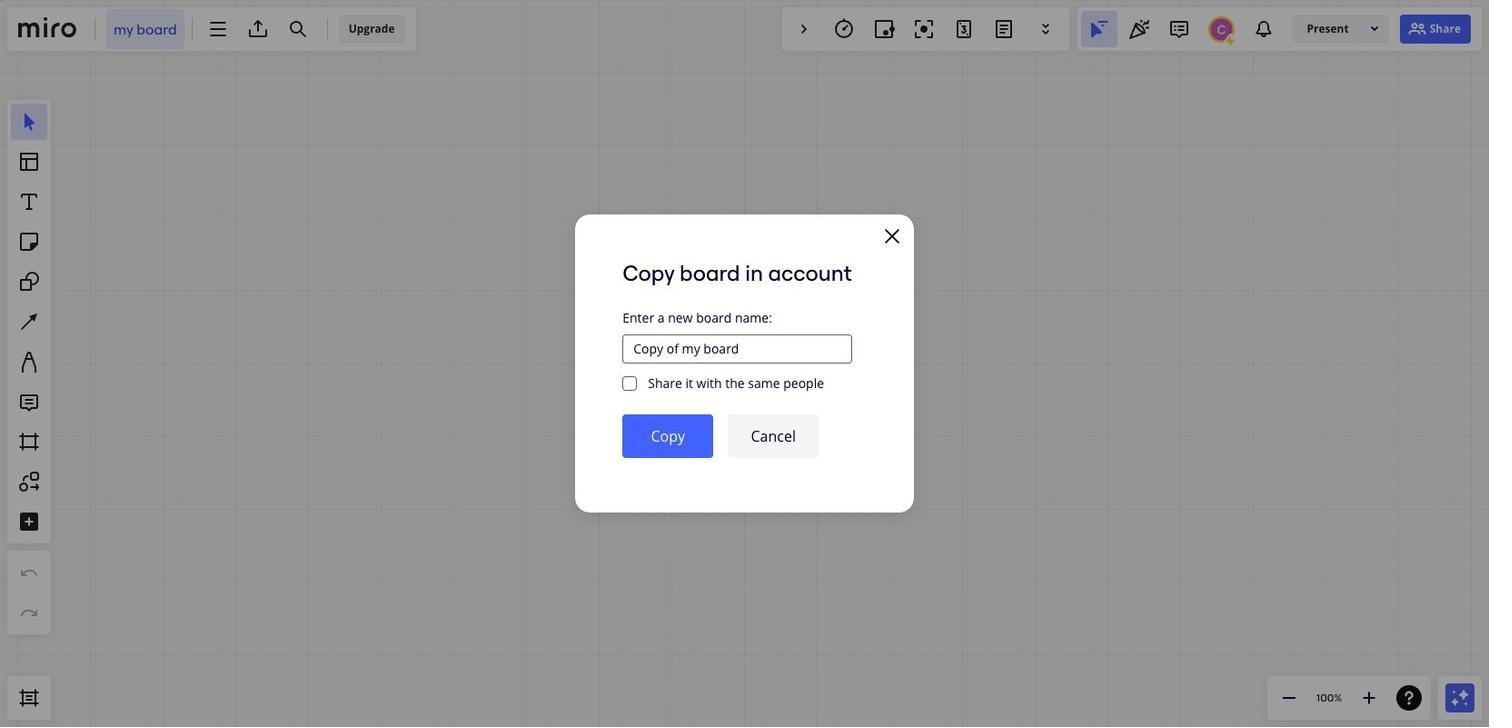Task type: locate. For each thing, give the bounding box(es) containing it.
None checkbox
[[623, 376, 637, 391]]

comment image
[[1169, 18, 1191, 40]]

close image
[[882, 225, 903, 247]]

hide apps image
[[794, 18, 815, 40]]

creation toolbar
[[7, 58, 51, 676]]



Task type: vqa. For each thing, say whether or not it's contained in the screenshot.
bottommost SPAGX icon
no



Task type: describe. For each thing, give the bounding box(es) containing it.
hide collaborators' cursors image
[[1089, 18, 1111, 40]]

collaboration toolbar
[[783, 7, 1070, 51]]

board toolbar
[[7, 7, 416, 51]]

spagx image
[[1407, 18, 1429, 40]]

communication toolbar
[[1079, 7, 1483, 51]]

Type here text field
[[623, 335, 852, 364]]



